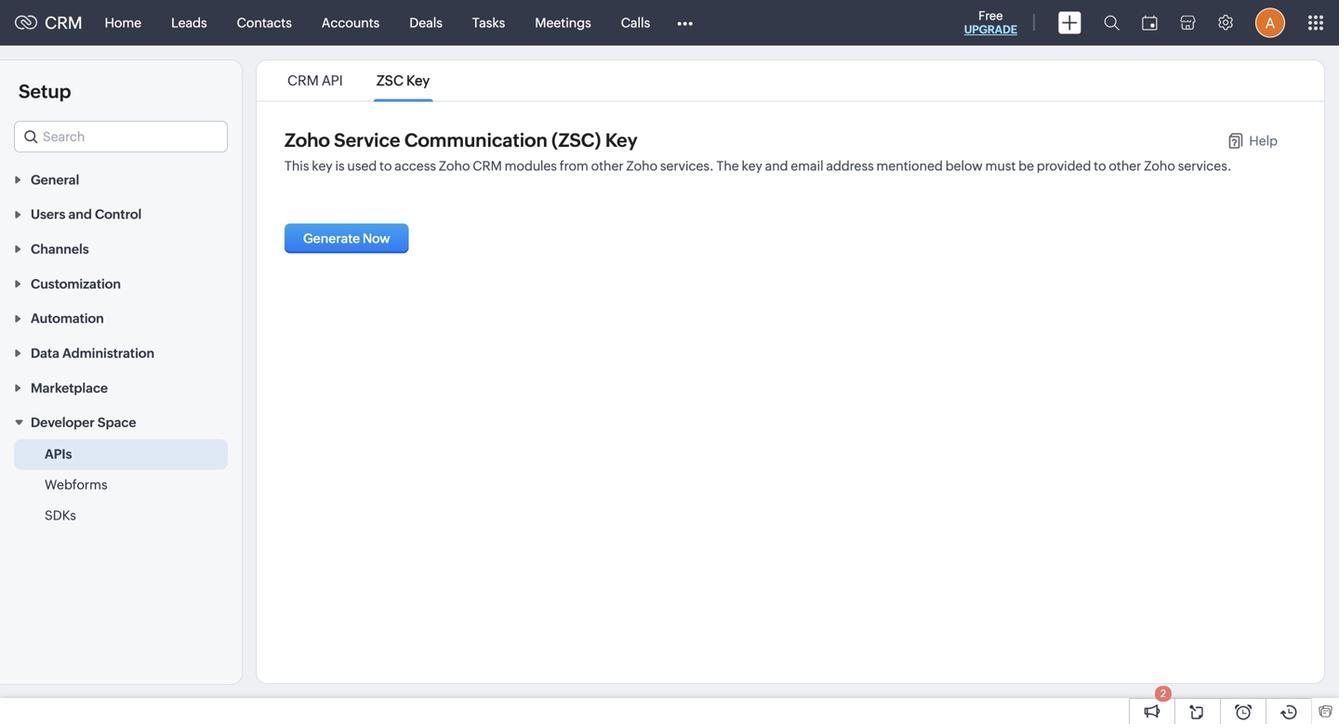 Task type: describe. For each thing, give the bounding box(es) containing it.
users
[[31, 207, 66, 222]]

free
[[979, 9, 1004, 23]]

leads link
[[156, 0, 222, 45]]

home
[[105, 15, 142, 30]]

from
[[560, 159, 589, 174]]

2 key from the left
[[742, 159, 763, 174]]

webforms
[[45, 478, 108, 493]]

below
[[946, 159, 983, 174]]

email
[[791, 159, 824, 174]]

control
[[95, 207, 142, 222]]

create menu image
[[1059, 12, 1082, 34]]

administration
[[62, 346, 155, 361]]

data
[[31, 346, 59, 361]]

channels button
[[0, 231, 242, 266]]

data administration
[[31, 346, 155, 361]]

marketplace button
[[0, 370, 242, 405]]

general button
[[0, 162, 242, 197]]

upgrade
[[965, 23, 1018, 36]]

space
[[98, 416, 136, 431]]

profile image
[[1256, 8, 1286, 38]]

users and control
[[31, 207, 142, 222]]

Other Modules field
[[666, 8, 706, 38]]

deals link
[[395, 0, 458, 45]]

this key is used to access zoho crm modules from other zoho services. the key and email address mentioned below must be provided to other zoho services.
[[285, 159, 1232, 174]]

mentioned
[[877, 159, 943, 174]]

key inside list
[[407, 73, 430, 89]]

sdks link
[[45, 507, 76, 525]]

developer space
[[31, 416, 136, 431]]

developer
[[31, 416, 95, 431]]

apis
[[45, 447, 72, 462]]

the
[[717, 159, 739, 174]]

developer space button
[[0, 405, 242, 440]]

1 horizontal spatial and
[[766, 159, 789, 174]]

2 other from the left
[[1110, 159, 1142, 174]]

sdks
[[45, 509, 76, 524]]

zsc key link
[[374, 73, 433, 89]]

calls link
[[606, 0, 666, 45]]

2
[[1161, 689, 1167, 700]]

2 vertical spatial crm
[[473, 159, 502, 174]]

crm api
[[288, 73, 343, 89]]

2 services. from the left
[[1179, 159, 1232, 174]]

channels
[[31, 242, 89, 257]]

setup
[[19, 81, 71, 102]]

tasks
[[473, 15, 506, 30]]

create menu element
[[1048, 0, 1093, 45]]

marketplace
[[31, 381, 108, 396]]

contacts
[[237, 15, 292, 30]]

address
[[827, 159, 874, 174]]

calendar image
[[1143, 15, 1159, 30]]

access
[[395, 159, 436, 174]]

meetings
[[535, 15, 592, 30]]

help
[[1250, 134, 1279, 148]]

data administration button
[[0, 336, 242, 370]]

zsc key
[[377, 73, 430, 89]]

1 services. from the left
[[661, 159, 714, 174]]

profile element
[[1245, 0, 1297, 45]]

help link
[[1230, 134, 1279, 148]]

crm for crm
[[45, 13, 82, 32]]



Task type: vqa. For each thing, say whether or not it's contained in the screenshot.
Key
yes



Task type: locate. For each thing, give the bounding box(es) containing it.
api
[[322, 73, 343, 89]]

1 key from the left
[[312, 159, 333, 174]]

1 horizontal spatial services.
[[1179, 159, 1232, 174]]

other
[[591, 159, 624, 174], [1110, 159, 1142, 174]]

developer space region
[[0, 440, 242, 532]]

and inside dropdown button
[[68, 207, 92, 222]]

home link
[[90, 0, 156, 45]]

accounts link
[[307, 0, 395, 45]]

crm api link
[[285, 73, 346, 89]]

zoho service communication (zsc) key
[[285, 130, 638, 151]]

search image
[[1105, 15, 1120, 31]]

1 horizontal spatial key
[[742, 159, 763, 174]]

key
[[312, 159, 333, 174], [742, 159, 763, 174]]

calls
[[621, 15, 651, 30]]

zsc
[[377, 73, 404, 89]]

services.
[[661, 159, 714, 174], [1179, 159, 1232, 174]]

and right users
[[68, 207, 92, 222]]

customization button
[[0, 266, 242, 301]]

free upgrade
[[965, 9, 1018, 36]]

contacts link
[[222, 0, 307, 45]]

customization
[[31, 277, 121, 292]]

provided
[[1037, 159, 1092, 174]]

key right (zsc)
[[606, 130, 638, 151]]

tasks link
[[458, 0, 520, 45]]

is
[[335, 159, 345, 174]]

services. down 'help' link
[[1179, 159, 1232, 174]]

0 horizontal spatial services.
[[661, 159, 714, 174]]

communication
[[405, 130, 548, 151]]

crm down communication
[[473, 159, 502, 174]]

1 vertical spatial and
[[68, 207, 92, 222]]

to right used
[[380, 159, 392, 174]]

other right from
[[591, 159, 624, 174]]

None button
[[285, 224, 409, 254]]

crm inside list
[[288, 73, 319, 89]]

must
[[986, 159, 1016, 174]]

key right zsc
[[407, 73, 430, 89]]

to right provided
[[1094, 159, 1107, 174]]

crm
[[45, 13, 82, 32], [288, 73, 319, 89], [473, 159, 502, 174]]

key
[[407, 73, 430, 89], [606, 130, 638, 151]]

list containing crm api
[[271, 60, 447, 101]]

0 horizontal spatial key
[[407, 73, 430, 89]]

users and control button
[[0, 197, 242, 231]]

other right provided
[[1110, 159, 1142, 174]]

0 horizontal spatial and
[[68, 207, 92, 222]]

automation button
[[0, 301, 242, 336]]

this
[[285, 159, 309, 174]]

apis link
[[45, 445, 72, 464]]

automation
[[31, 311, 104, 326]]

0 horizontal spatial key
[[312, 159, 333, 174]]

deals
[[410, 15, 443, 30]]

0 vertical spatial crm
[[45, 13, 82, 32]]

search element
[[1093, 0, 1132, 46]]

0 horizontal spatial to
[[380, 159, 392, 174]]

1 horizontal spatial key
[[606, 130, 638, 151]]

modules
[[505, 159, 557, 174]]

accounts
[[322, 15, 380, 30]]

Search text field
[[15, 122, 227, 152]]

0 vertical spatial and
[[766, 159, 789, 174]]

and
[[766, 159, 789, 174], [68, 207, 92, 222]]

1 other from the left
[[591, 159, 624, 174]]

(zsc)
[[552, 130, 602, 151]]

0 horizontal spatial crm
[[45, 13, 82, 32]]

None field
[[14, 121, 228, 153]]

1 horizontal spatial other
[[1110, 159, 1142, 174]]

webforms link
[[45, 476, 108, 495]]

crm left home link
[[45, 13, 82, 32]]

1 horizontal spatial crm
[[288, 73, 319, 89]]

zoho
[[285, 130, 330, 151], [439, 159, 470, 174], [627, 159, 658, 174], [1145, 159, 1176, 174]]

be
[[1019, 159, 1035, 174]]

meetings link
[[520, 0, 606, 45]]

0 horizontal spatial other
[[591, 159, 624, 174]]

used
[[347, 159, 377, 174]]

general
[[31, 172, 79, 187]]

key left the is
[[312, 159, 333, 174]]

0 vertical spatial key
[[407, 73, 430, 89]]

and left email
[[766, 159, 789, 174]]

1 horizontal spatial to
[[1094, 159, 1107, 174]]

crm for crm api
[[288, 73, 319, 89]]

1 to from the left
[[380, 159, 392, 174]]

leads
[[171, 15, 207, 30]]

to
[[380, 159, 392, 174], [1094, 159, 1107, 174]]

1 vertical spatial crm
[[288, 73, 319, 89]]

services. left the
[[661, 159, 714, 174]]

service
[[334, 130, 401, 151]]

key right the
[[742, 159, 763, 174]]

2 to from the left
[[1094, 159, 1107, 174]]

list
[[271, 60, 447, 101]]

2 horizontal spatial crm
[[473, 159, 502, 174]]

1 vertical spatial key
[[606, 130, 638, 151]]

crm link
[[15, 13, 82, 32]]

crm left api on the left
[[288, 73, 319, 89]]



